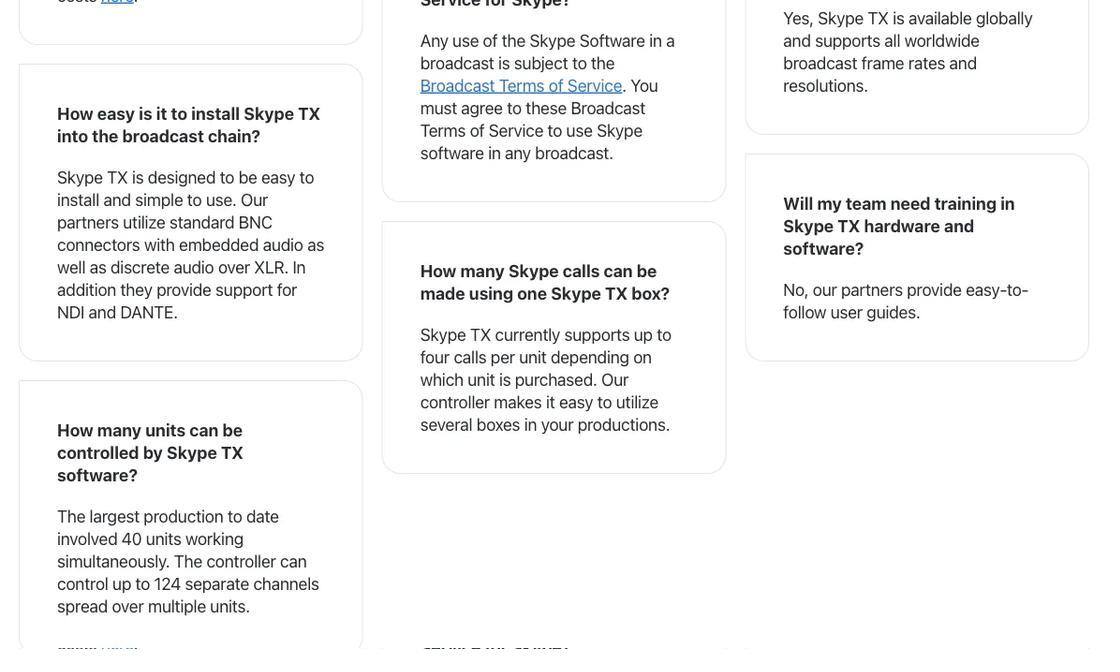 Task type: describe. For each thing, give the bounding box(es) containing it.
the inside how easy is it to install skype tx into the broadcast chain?
[[92, 126, 118, 146]]

will my team need training in skype tx hardware and software?
[[784, 193, 1016, 258]]

to up standard
[[187, 189, 202, 209]]

and left simple
[[104, 189, 131, 209]]

units.
[[210, 596, 250, 616]]

yes, skype tx is available globally and supports all worldwide broadcast frame rates and resolutions.
[[784, 7, 1033, 95]]

0 vertical spatial unit
[[519, 347, 547, 367]]

use inside the any use of the skype software in a broadcast is subject to the broadcast terms of service
[[453, 30, 479, 50]]

control
[[57, 574, 108, 594]]

0 horizontal spatial audio
[[174, 257, 214, 277]]

and inside will my team need training in skype tx hardware and software?
[[945, 216, 975, 236]]

to inside how easy is it to install skype tx into the broadcast chain?
[[171, 103, 188, 123]]

several
[[421, 414, 473, 434]]

subject
[[514, 52, 568, 73]]

four
[[421, 347, 450, 367]]

use.
[[206, 189, 237, 209]]

guides.
[[867, 302, 921, 322]]

easy inside skype tx currently supports up to four calls per unit depending on which unit is purchased. our controller makes it easy to utilize several boxes in your productions.
[[559, 392, 594, 412]]

skype inside will my team need training in skype tx hardware and software?
[[784, 216, 834, 236]]

will my team need training in skype tx hardware and software? element
[[745, 154, 1090, 362]]

standard
[[170, 212, 235, 232]]

bnc
[[239, 212, 273, 232]]

using
[[469, 283, 514, 303]]

skype inside skype tx is designed to be easy to install and simple to use. our partners utilize standard bnc connectors with embedded audio as well as discrete audio over xlr. in addition they provide support for ndi and dante.
[[57, 167, 103, 187]]

provide inside the no, our partners provide easy-to- follow user guides.
[[908, 279, 962, 299]]

to down these
[[548, 120, 563, 140]]

frame
[[862, 52, 905, 73]]

the largest production to date involved 40 units working simultaneously. the controller can control up to 124 separate channels spread over multiple units.
[[57, 506, 319, 616]]

working
[[186, 529, 244, 549]]

these
[[526, 97, 567, 118]]

software
[[421, 142, 484, 163]]

into
[[57, 126, 88, 146]]

how easy is it to install skype tx into the broadcast chain? element
[[19, 64, 363, 362]]

xlr.
[[254, 257, 289, 277]]

hardware
[[865, 216, 941, 236]]

0 vertical spatial of
[[483, 30, 498, 50]]

skype tx is designed to be easy to install and simple to use. our partners utilize standard bnc connectors with embedded audio as well as discrete audio over xlr. in addition they provide support for ndi and dante.
[[57, 167, 324, 322]]

rates
[[909, 52, 946, 73]]

40
[[122, 529, 142, 549]]

0 vertical spatial the
[[57, 506, 86, 526]]

training
[[935, 193, 997, 213]]

you
[[631, 75, 659, 95]]

how many units can be controlled by skype tx software? element
[[19, 381, 363, 650]]

globally
[[977, 7, 1033, 28]]

ndi
[[57, 302, 85, 322]]

embedded
[[179, 234, 259, 254]]

our inside skype tx is designed to be easy to install and simple to use. our partners utilize standard bnc connectors with embedded audio as well as discrete audio over xlr. in addition they provide support for ndi and dante.
[[241, 189, 268, 209]]

1 vertical spatial as
[[90, 257, 106, 277]]

skype up one
[[509, 261, 559, 281]]

how for how many units can be controlled by skype tx software?
[[57, 420, 93, 440]]

by
[[143, 442, 163, 463]]

to left date
[[228, 506, 242, 526]]

terms inside the any use of the skype software in a broadcast is subject to the broadcast terms of service
[[499, 75, 545, 95]]

utilize inside skype tx currently supports up to four calls per unit depending on which unit is purchased. our controller makes it easy to utilize several boxes in your productions.
[[616, 392, 659, 412]]

can inside the largest production to date involved 40 units working simultaneously. the controller can control up to 124 separate channels spread over multiple units.
[[280, 551, 307, 571]]

production
[[144, 506, 224, 526]]

any
[[421, 30, 449, 50]]

broadcast for tx
[[122, 126, 204, 146]]

simple
[[135, 189, 183, 209]]

1 horizontal spatial audio
[[263, 234, 303, 254]]

1 vertical spatial unit
[[468, 369, 495, 389]]

dante.
[[120, 302, 178, 322]]

many for by
[[97, 420, 142, 440]]

broadcast for supports
[[784, 52, 858, 73]]

broadcast inside the any use of the skype software in a broadcast is subject to the broadcast terms of service
[[421, 52, 495, 73]]

tx inside the how many units can be controlled by skype tx software?
[[221, 442, 244, 463]]

of inside . you must agree to these broadcast terms of service to use skype software in any broadcast.
[[470, 120, 485, 140]]

broadcast.
[[535, 142, 614, 163]]

user
[[831, 302, 863, 322]]

boxes
[[477, 414, 520, 434]]

yes,
[[784, 7, 814, 28]]

supports inside yes, skype tx is available globally and supports all worldwide broadcast frame rates and resolutions.
[[816, 30, 881, 50]]

in inside skype tx currently supports up to four calls per unit depending on which unit is purchased. our controller makes it easy to utilize several boxes in your productions.
[[525, 414, 537, 434]]

your
[[541, 414, 574, 434]]

connectors
[[57, 234, 140, 254]]

largest
[[90, 506, 140, 526]]

follow
[[784, 302, 827, 322]]

makes
[[494, 392, 542, 412]]

in inside the any use of the skype software in a broadcast is subject to the broadcast terms of service
[[650, 30, 662, 50]]

support
[[216, 279, 273, 299]]

in inside . you must agree to these broadcast terms of service to use skype software in any broadcast.
[[488, 142, 501, 163]]

can inside the how many skype calls can be made using one skype tx box?
[[604, 261, 633, 281]]

depending
[[551, 347, 630, 367]]

use inside . you must agree to these broadcast terms of service to use skype software in any broadcast.
[[567, 120, 593, 140]]

need
[[891, 193, 931, 213]]

tx inside how easy is it to install skype tx into the broadcast chain?
[[298, 103, 321, 123]]

on
[[634, 347, 652, 367]]

and down yes,
[[784, 30, 811, 50]]

broadcast terms of service link
[[421, 75, 623, 95]]

designed
[[148, 167, 216, 187]]

no,
[[784, 279, 809, 299]]

and down worldwide
[[950, 52, 978, 73]]

will
[[784, 193, 814, 213]]

how easy is it to install skype tx into the broadcast chain?
[[57, 103, 321, 146]]

for
[[277, 279, 297, 299]]

over inside the largest production to date involved 40 units working simultaneously. the controller can control up to 124 separate channels spread over multiple units.
[[112, 596, 144, 616]]

service inside . you must agree to these broadcast terms of service to use skype software in any broadcast.
[[489, 120, 544, 140]]

how many skype calls can be made using one skype tx box?
[[421, 261, 670, 303]]

resolutions.
[[784, 75, 869, 95]]

available
[[909, 7, 973, 28]]

worldwide
[[905, 30, 980, 50]]

all
[[885, 30, 901, 50]]

controller inside skype tx currently supports up to four calls per unit depending on which unit is purchased. our controller makes it easy to utilize several boxes in your productions.
[[421, 392, 490, 412]]

up inside skype tx currently supports up to four calls per unit depending on which unit is purchased. our controller makes it easy to utilize several boxes in your productions.
[[634, 324, 653, 344]]

partners inside skype tx is designed to be easy to install and simple to use. our partners utilize standard bnc connectors with embedded audio as well as discrete audio over xlr. in addition they provide support for ndi and dante.
[[57, 212, 119, 232]]

how for how easy is it to install skype tx into the broadcast chain?
[[57, 103, 93, 123]]

is inside skype tx is designed to be easy to install and simple to use. our partners utilize standard bnc connectors with embedded audio as well as discrete audio over xlr. in addition they provide support for ndi and dante.
[[132, 167, 144, 187]]

tx inside will my team need training in skype tx hardware and software?
[[838, 216, 861, 236]]

any
[[505, 142, 531, 163]]

1 horizontal spatial the
[[502, 30, 526, 50]]

multiple
[[148, 596, 206, 616]]

to down box?
[[657, 324, 672, 344]]

0 vertical spatial as
[[308, 234, 324, 254]]

must
[[421, 97, 457, 118]]

units inside the how many units can be controlled by skype tx software?
[[145, 420, 186, 440]]



Task type: locate. For each thing, give the bounding box(es) containing it.
can up production
[[190, 420, 219, 440]]

0 vertical spatial partners
[[57, 212, 119, 232]]

tx inside the how many skype calls can be made using one skype tx box?
[[606, 283, 628, 303]]

1 horizontal spatial many
[[461, 261, 505, 281]]

broadcast up must
[[421, 75, 495, 95]]

1 vertical spatial service
[[489, 120, 544, 140]]

up up the on on the right
[[634, 324, 653, 344]]

unit down per
[[468, 369, 495, 389]]

1 vertical spatial supports
[[565, 324, 630, 344]]

units
[[145, 420, 186, 440], [146, 529, 181, 549]]

units up by
[[145, 420, 186, 440]]

1 vertical spatial over
[[112, 596, 144, 616]]

broadcast up designed
[[122, 126, 204, 146]]

it down purchased.
[[546, 392, 555, 412]]

0 horizontal spatial controller
[[207, 551, 276, 571]]

currently
[[495, 324, 561, 344]]

0 horizontal spatial the
[[57, 506, 86, 526]]

0 vertical spatial utilize
[[123, 212, 166, 232]]

2 horizontal spatial broadcast
[[784, 52, 858, 73]]

0 horizontal spatial easy
[[97, 103, 135, 123]]

and down 'training'
[[945, 216, 975, 236]]

1 horizontal spatial as
[[308, 234, 324, 254]]

1 vertical spatial software?
[[57, 465, 138, 485]]

1 vertical spatial partners
[[842, 279, 903, 299]]

in
[[293, 257, 306, 277]]

separate
[[185, 574, 249, 594]]

broadcast up "resolutions."
[[784, 52, 858, 73]]

addition
[[57, 279, 116, 299]]

is inside yes, skype tx is available globally and supports all worldwide broadcast frame rates and resolutions.
[[893, 7, 905, 28]]

partners up connectors
[[57, 212, 119, 232]]

skype inside yes, skype tx is available globally and supports all worldwide broadcast frame rates and resolutions.
[[818, 7, 864, 28]]

which
[[421, 369, 464, 389]]

0 horizontal spatial supports
[[565, 324, 630, 344]]

software? inside will my team need training in skype tx hardware and software?
[[784, 238, 864, 258]]

1 units from the top
[[145, 420, 186, 440]]

0 horizontal spatial over
[[112, 596, 144, 616]]

one
[[518, 283, 547, 303]]

1 vertical spatial can
[[190, 420, 219, 440]]

provide up dante.
[[157, 279, 212, 299]]

1 vertical spatial controller
[[207, 551, 276, 571]]

controller up several
[[421, 392, 490, 412]]

0 horizontal spatial service
[[489, 120, 544, 140]]

calls inside the how many skype calls can be made using one skype tx box?
[[563, 261, 600, 281]]

and down addition
[[89, 302, 116, 322]]

in left a
[[650, 30, 662, 50]]

over inside skype tx is designed to be easy to install and simple to use. our partners utilize standard bnc connectors with embedded audio as well as discrete audio over xlr. in addition they provide support for ndi and dante.
[[218, 257, 250, 277]]

to up use. at left
[[220, 167, 235, 187]]

supports up "depending" at the bottom of the page
[[565, 324, 630, 344]]

of up broadcast terms of service link
[[483, 30, 498, 50]]

easy-
[[967, 279, 1008, 299]]

0 vertical spatial can
[[604, 261, 633, 281]]

supports inside skype tx currently supports up to four calls per unit depending on which unit is purchased. our controller makes it easy to utilize several boxes in your productions.
[[565, 324, 630, 344]]

to
[[573, 52, 587, 73], [507, 97, 522, 118], [171, 103, 188, 123], [548, 120, 563, 140], [220, 167, 235, 187], [300, 167, 314, 187], [187, 189, 202, 209], [657, 324, 672, 344], [598, 392, 612, 412], [228, 506, 242, 526], [135, 574, 150, 594]]

0 horizontal spatial it
[[156, 103, 167, 123]]

is down per
[[499, 369, 511, 389]]

be inside the how many skype calls can be made using one skype tx box?
[[637, 261, 657, 281]]

skype right yes,
[[818, 7, 864, 28]]

as
[[308, 234, 324, 254], [90, 257, 106, 277]]

it
[[156, 103, 167, 123], [546, 392, 555, 412]]

per
[[491, 347, 515, 367]]

0 vertical spatial calls
[[563, 261, 600, 281]]

0 horizontal spatial terms
[[421, 120, 466, 140]]

service up any
[[489, 120, 544, 140]]

skype down into
[[57, 167, 103, 187]]

skype tx currently supports up to four calls per unit depending on which unit is purchased. our controller makes it easy to utilize several boxes in your productions.
[[421, 324, 672, 434]]

2 vertical spatial easy
[[559, 392, 594, 412]]

to left the 124
[[135, 574, 150, 594]]

0 horizontal spatial the
[[92, 126, 118, 146]]

2 vertical spatial be
[[223, 420, 243, 440]]

install inside skype tx is designed to be easy to install and simple to use. our partners utilize standard bnc connectors with embedded audio as well as discrete audio over xlr. in addition they provide support for ndi and dante.
[[57, 189, 99, 209]]

software
[[580, 30, 646, 50]]

utilize up productions.
[[616, 392, 659, 412]]

1 vertical spatial how
[[421, 261, 457, 281]]

it inside how easy is it to install skype tx into the broadcast chain?
[[156, 103, 167, 123]]

how for how many skype calls can be made using one skype tx box?
[[421, 261, 457, 281]]

use up broadcast.
[[567, 120, 593, 140]]

service
[[568, 75, 623, 95], [489, 120, 544, 140]]

how inside the how many units can be controlled by skype tx software?
[[57, 420, 93, 440]]

0 vertical spatial easy
[[97, 103, 135, 123]]

up
[[634, 324, 653, 344], [113, 574, 131, 594]]

1 vertical spatial terms
[[421, 120, 466, 140]]

skype down 'will'
[[784, 216, 834, 236]]

0 horizontal spatial use
[[453, 30, 479, 50]]

2 vertical spatial can
[[280, 551, 307, 571]]

be inside skype tx is designed to be easy to install and simple to use. our partners utilize standard bnc connectors with embedded audio as well as discrete audio over xlr. in addition they provide support for ndi and dante.
[[239, 167, 257, 187]]

how inside how easy is it to install skype tx into the broadcast chain?
[[57, 103, 93, 123]]

many up the controlled
[[97, 420, 142, 440]]

how inside the how many skype calls can be made using one skype tx box?
[[421, 261, 457, 281]]

software? down the controlled
[[57, 465, 138, 485]]

audio
[[263, 234, 303, 254], [174, 257, 214, 277]]

it inside skype tx currently supports up to four calls per unit depending on which unit is purchased. our controller makes it easy to utilize several boxes in your productions.
[[546, 392, 555, 412]]

1 horizontal spatial provide
[[908, 279, 962, 299]]

1 horizontal spatial our
[[602, 369, 629, 389]]

easy inside how easy is it to install skype tx into the broadcast chain?
[[97, 103, 135, 123]]

1 horizontal spatial broadcast
[[421, 52, 495, 73]]

how up into
[[57, 103, 93, 123]]

2 horizontal spatial can
[[604, 261, 633, 281]]

channels
[[253, 574, 319, 594]]

2 units from the top
[[146, 529, 181, 549]]

0 vertical spatial use
[[453, 30, 479, 50]]

1 vertical spatial install
[[57, 189, 99, 209]]

provide
[[157, 279, 212, 299], [908, 279, 962, 299]]

1 vertical spatial units
[[146, 529, 181, 549]]

1 horizontal spatial can
[[280, 551, 307, 571]]

.
[[623, 75, 627, 95]]

1 horizontal spatial install
[[191, 103, 240, 123]]

supports up frame
[[816, 30, 881, 50]]

in left any
[[488, 142, 501, 163]]

chain?
[[208, 126, 261, 146]]

to right subject on the top of page
[[573, 52, 587, 73]]

0 horizontal spatial up
[[113, 574, 131, 594]]

box?
[[632, 283, 670, 303]]

partners up guides.
[[842, 279, 903, 299]]

0 vertical spatial supports
[[816, 30, 881, 50]]

up down simultaneously. on the left of the page
[[113, 574, 131, 594]]

terms
[[499, 75, 545, 95], [421, 120, 466, 140]]

0 horizontal spatial unit
[[468, 369, 495, 389]]

our up bnc
[[241, 189, 268, 209]]

many up using
[[461, 261, 505, 281]]

1 vertical spatial use
[[567, 120, 593, 140]]

many inside the how many units can be controlled by skype tx software?
[[97, 420, 142, 440]]

how up the controlled
[[57, 420, 93, 440]]

how
[[57, 103, 93, 123], [421, 261, 457, 281], [57, 420, 93, 440]]

skype inside . you must agree to these broadcast terms of service to use skype software in any broadcast.
[[597, 120, 643, 140]]

utilize down simple
[[123, 212, 166, 232]]

spread
[[57, 596, 108, 616]]

in right 'training'
[[1001, 193, 1016, 213]]

is inside the any use of the skype software in a broadcast is subject to the broadcast terms of service
[[499, 52, 510, 73]]

0 horizontal spatial many
[[97, 420, 142, 440]]

provide inside skype tx is designed to be easy to install and simple to use. our partners utilize standard bnc connectors with embedded audio as well as discrete audio over xlr. in addition they provide support for ndi and dante.
[[157, 279, 212, 299]]

can inside the how many units can be controlled by skype tx software?
[[190, 420, 219, 440]]

1 vertical spatial be
[[637, 261, 657, 281]]

many
[[461, 261, 505, 281], [97, 420, 142, 440]]

1 horizontal spatial terms
[[499, 75, 545, 95]]

many for made
[[461, 261, 505, 281]]

it up designed
[[156, 103, 167, 123]]

0 horizontal spatial can
[[190, 420, 219, 440]]

1 vertical spatial calls
[[454, 347, 487, 367]]

is inside skype tx currently supports up to four calls per unit depending on which unit is purchased. our controller makes it easy to utilize several boxes in your productions.
[[499, 369, 511, 389]]

the up subject on the top of page
[[502, 30, 526, 50]]

skype right by
[[167, 442, 217, 463]]

broadcast inside yes, skype tx is available globally and supports all worldwide broadcast frame rates and resolutions.
[[784, 52, 858, 73]]

calls inside skype tx currently supports up to four calls per unit depending on which unit is purchased. our controller makes it easy to utilize several boxes in your productions.
[[454, 347, 487, 367]]

2 vertical spatial how
[[57, 420, 93, 440]]

how many skype calls can be made using one skype tx box? element
[[382, 221, 727, 474]]

service inside the any use of the skype software in a broadcast is subject to the broadcast terms of service
[[568, 75, 623, 95]]

simultaneously.
[[57, 551, 170, 571]]

is
[[893, 7, 905, 28], [499, 52, 510, 73], [139, 103, 152, 123], [132, 167, 144, 187], [499, 369, 511, 389]]

1 horizontal spatial unit
[[519, 347, 547, 367]]

0 vertical spatial over
[[218, 257, 250, 277]]

1 vertical spatial many
[[97, 420, 142, 440]]

the down software
[[591, 52, 615, 73]]

tx
[[868, 7, 889, 28], [298, 103, 321, 123], [107, 167, 128, 187], [838, 216, 861, 236], [606, 283, 628, 303], [470, 324, 491, 344], [221, 442, 244, 463]]

unit
[[519, 347, 547, 367], [468, 369, 495, 389]]

1 vertical spatial up
[[113, 574, 131, 594]]

broadcast
[[784, 52, 858, 73], [421, 52, 495, 73], [122, 126, 204, 146]]

1 horizontal spatial broadcast
[[571, 97, 646, 118]]

productions.
[[578, 414, 670, 434]]

the
[[502, 30, 526, 50], [591, 52, 615, 73], [92, 126, 118, 146]]

our inside skype tx currently supports up to four calls per unit depending on which unit is purchased. our controller makes it easy to utilize several boxes in your productions.
[[602, 369, 629, 389]]

1 vertical spatial the
[[591, 52, 615, 73]]

purchased.
[[515, 369, 598, 389]]

0 horizontal spatial provide
[[157, 279, 212, 299]]

the up the involved
[[57, 506, 86, 526]]

our down "depending" at the bottom of the page
[[602, 369, 629, 389]]

0 vertical spatial service
[[568, 75, 623, 95]]

controller up separate
[[207, 551, 276, 571]]

broadcast inside . you must agree to these broadcast terms of service to use skype software in any broadcast.
[[571, 97, 646, 118]]

tx inside skype tx currently supports up to four calls per unit depending on which unit is purchased. our controller makes it easy to utilize several boxes in your productions.
[[470, 324, 491, 344]]

units down production
[[146, 529, 181, 549]]

made
[[421, 283, 466, 303]]

involved
[[57, 529, 118, 549]]

team
[[846, 193, 887, 213]]

how many units can be controlled by skype tx software?
[[57, 420, 244, 485]]

over right 'spread' at the left of the page
[[112, 596, 144, 616]]

can up box?
[[604, 261, 633, 281]]

skype inside the how many units can be controlled by skype tx software?
[[167, 442, 217, 463]]

to up productions.
[[598, 392, 612, 412]]

be for to
[[239, 167, 257, 187]]

install inside how easy is it to install skype tx into the broadcast chain?
[[191, 103, 240, 123]]

of
[[483, 30, 498, 50], [549, 75, 564, 95], [470, 120, 485, 140]]

the right into
[[92, 126, 118, 146]]

to-
[[1008, 279, 1030, 299]]

the
[[57, 506, 86, 526], [174, 551, 202, 571]]

what are the broadcast terms of service for skype? element
[[382, 0, 727, 202]]

a
[[667, 30, 675, 50]]

be inside the how many units can be controlled by skype tx software?
[[223, 420, 243, 440]]

0 vertical spatial broadcast
[[421, 75, 495, 95]]

service down software
[[568, 75, 623, 95]]

1 horizontal spatial utilize
[[616, 392, 659, 412]]

tx inside yes, skype tx is available globally and supports all worldwide broadcast frame rates and resolutions.
[[868, 7, 889, 28]]

broadcast inside how easy is it to install skype tx into the broadcast chain?
[[122, 126, 204, 146]]

agree
[[461, 97, 503, 118]]

software?
[[784, 238, 864, 258], [57, 465, 138, 485]]

over up support
[[218, 257, 250, 277]]

1 horizontal spatial controller
[[421, 392, 490, 412]]

any use of the skype software in a broadcast is subject to the broadcast terms of service
[[421, 30, 675, 95]]

1 vertical spatial of
[[549, 75, 564, 95]]

be
[[239, 167, 257, 187], [637, 261, 657, 281], [223, 420, 243, 440]]

0 vertical spatial install
[[191, 103, 240, 123]]

124
[[154, 574, 181, 594]]

broadcast down .
[[571, 97, 646, 118]]

0 vertical spatial controller
[[421, 392, 490, 412]]

1 provide from the left
[[157, 279, 212, 299]]

2 horizontal spatial the
[[591, 52, 615, 73]]

terms down must
[[421, 120, 466, 140]]

software? inside the how many units can be controlled by skype tx software?
[[57, 465, 138, 485]]

our
[[813, 279, 838, 299]]

1 vertical spatial it
[[546, 392, 555, 412]]

with
[[144, 234, 175, 254]]

calls
[[563, 261, 600, 281], [454, 347, 487, 367]]

0 vertical spatial terms
[[499, 75, 545, 95]]

controller
[[421, 392, 490, 412], [207, 551, 276, 571]]

2 provide from the left
[[908, 279, 962, 299]]

. you must agree to these broadcast terms of service to use skype software in any broadcast.
[[421, 75, 659, 163]]

tx inside skype tx is designed to be easy to install and simple to use. our partners utilize standard bnc connectors with embedded audio as well as discrete audio over xlr. in addition they provide support for ndi and dante.
[[107, 167, 128, 187]]

controller inside the largest production to date involved 40 units working simultaneously. the controller can control up to 124 separate channels spread over multiple units.
[[207, 551, 276, 571]]

0 vertical spatial units
[[145, 420, 186, 440]]

utilize inside skype tx is designed to be easy to install and simple to use. our partners utilize standard bnc connectors with embedded audio as well as discrete audio over xlr. in addition they provide support for ndi and dante.
[[123, 212, 166, 232]]

broadcast inside the any use of the skype software in a broadcast is subject to the broadcast terms of service
[[421, 75, 495, 95]]

be for can
[[637, 261, 657, 281]]

1 horizontal spatial use
[[567, 120, 593, 140]]

is up broadcast terms of service link
[[499, 52, 510, 73]]

terms down subject on the top of page
[[499, 75, 545, 95]]

2 vertical spatial of
[[470, 120, 485, 140]]

skype right one
[[551, 283, 602, 303]]

units inside the largest production to date involved 40 units working simultaneously. the controller can control up to 124 separate channels spread over multiple units.
[[146, 529, 181, 549]]

our
[[241, 189, 268, 209], [602, 369, 629, 389]]

skype inside skype tx currently supports up to four calls per unit depending on which unit is purchased. our controller makes it easy to utilize several boxes in your productions.
[[421, 324, 466, 344]]

1 vertical spatial audio
[[174, 257, 214, 277]]

software? up our on the top right of the page
[[784, 238, 864, 258]]

0 vertical spatial software?
[[784, 238, 864, 258]]

up inside the largest production to date involved 40 units working simultaneously. the controller can control up to 124 separate channels spread over multiple units.
[[113, 574, 131, 594]]

skype up four
[[421, 324, 466, 344]]

0 vertical spatial up
[[634, 324, 653, 344]]

how up made
[[421, 261, 457, 281]]

2 horizontal spatial easy
[[559, 392, 594, 412]]

0 horizontal spatial utilize
[[123, 212, 166, 232]]

they
[[120, 279, 153, 299]]

is up all
[[893, 7, 905, 28]]

in down makes
[[525, 414, 537, 434]]

skype inside the any use of the skype software in a broadcast is subject to the broadcast terms of service
[[530, 30, 576, 50]]

discrete
[[111, 257, 170, 277]]

to down broadcast terms of service link
[[507, 97, 522, 118]]

0 vertical spatial the
[[502, 30, 526, 50]]

the up the 124
[[174, 551, 202, 571]]

is up designed
[[139, 103, 152, 123]]

in inside will my team need training in skype tx hardware and software?
[[1001, 193, 1016, 213]]

unit down the currently
[[519, 347, 547, 367]]

of down agree
[[470, 120, 485, 140]]

of up these
[[549, 75, 564, 95]]

no, our partners provide easy-to- follow user guides.
[[784, 279, 1030, 322]]

use right any
[[453, 30, 479, 50]]

is up simple
[[132, 167, 144, 187]]

can up channels
[[280, 551, 307, 571]]

1 vertical spatial utilize
[[616, 392, 659, 412]]

0 horizontal spatial as
[[90, 257, 106, 277]]

many inside the how many skype calls can be made using one skype tx box?
[[461, 261, 505, 281]]

1 vertical spatial easy
[[261, 167, 296, 187]]

1 vertical spatial broadcast
[[571, 97, 646, 118]]

install up connectors
[[57, 189, 99, 209]]

1 horizontal spatial calls
[[563, 261, 600, 281]]

1 horizontal spatial service
[[568, 75, 623, 95]]

0 horizontal spatial broadcast
[[421, 75, 495, 95]]

audio down 'embedded' on the top left of page
[[174, 257, 214, 277]]

audio up xlr.
[[263, 234, 303, 254]]

1 horizontal spatial easy
[[261, 167, 296, 187]]

0 vertical spatial our
[[241, 189, 268, 209]]

0 vertical spatial it
[[156, 103, 167, 123]]

provide up guides.
[[908, 279, 962, 299]]

can
[[604, 261, 633, 281], [190, 420, 219, 440], [280, 551, 307, 571]]

date
[[246, 506, 279, 526]]

1 horizontal spatial up
[[634, 324, 653, 344]]

easy inside skype tx is designed to be easy to install and simple to use. our partners utilize standard bnc connectors with embedded audio as well as discrete audio over xlr. in addition they provide support for ndi and dante.
[[261, 167, 296, 187]]

skype down .
[[597, 120, 643, 140]]

install up chain?
[[191, 103, 240, 123]]

to inside the any use of the skype software in a broadcast is subject to the broadcast terms of service
[[573, 52, 587, 73]]

0 horizontal spatial our
[[241, 189, 268, 209]]

0 vertical spatial how
[[57, 103, 93, 123]]

0 horizontal spatial calls
[[454, 347, 487, 367]]

skype up subject on the top of page
[[530, 30, 576, 50]]

0 vertical spatial audio
[[263, 234, 303, 254]]

0 horizontal spatial broadcast
[[122, 126, 204, 146]]

1 vertical spatial our
[[602, 369, 629, 389]]

and
[[784, 30, 811, 50], [950, 52, 978, 73], [104, 189, 131, 209], [945, 216, 975, 236], [89, 302, 116, 322]]

well
[[57, 257, 86, 277]]

skype up chain?
[[244, 103, 294, 123]]

partners inside the no, our partners provide easy-to- follow user guides.
[[842, 279, 903, 299]]

to up designed
[[171, 103, 188, 123]]

skype
[[818, 7, 864, 28], [530, 30, 576, 50], [244, 103, 294, 123], [597, 120, 643, 140], [57, 167, 103, 187], [784, 216, 834, 236], [509, 261, 559, 281], [551, 283, 602, 303], [421, 324, 466, 344], [167, 442, 217, 463]]

to up in
[[300, 167, 314, 187]]

controlled
[[57, 442, 139, 463]]

use
[[453, 30, 479, 50], [567, 120, 593, 140]]

1 horizontal spatial the
[[174, 551, 202, 571]]

my
[[818, 193, 842, 213]]

over
[[218, 257, 250, 277], [112, 596, 144, 616]]

skype inside how easy is it to install skype tx into the broadcast chain?
[[244, 103, 294, 123]]

is inside how easy is it to install skype tx into the broadcast chain?
[[139, 103, 152, 123]]

broadcast down any
[[421, 52, 495, 73]]

terms inside . you must agree to these broadcast terms of service to use skype software in any broadcast.
[[421, 120, 466, 140]]



Task type: vqa. For each thing, say whether or not it's contained in the screenshot.
1st "alexa, from the bottom
no



